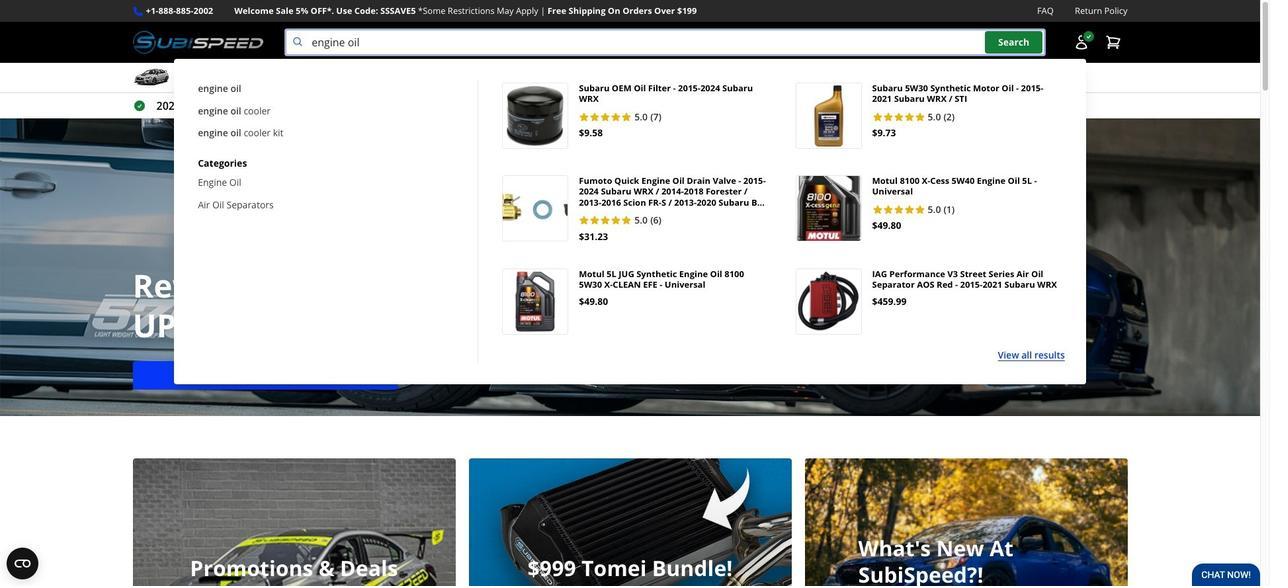 Task type: vqa. For each thing, say whether or not it's contained in the screenshot.
Maximum 'SLIDER'
no



Task type: locate. For each thing, give the bounding box(es) containing it.
motul 8100 x-cess 5w40 engine oil 5l - universal image
[[797, 176, 861, 241]]

rewards program image
[[0, 119, 1261, 416]]

subispeed logo image
[[133, 29, 264, 56]]

fumoto quick engine oil drain valve - 2015-2024 subaru wrx / 2014-2018 forester / 2013-2016 scion fr-s / 2013-2020 subaru brz / 2017-2019 toyota 86 image
[[503, 176, 568, 241]]

deals image
[[133, 459, 456, 586]]

coilovers image
[[469, 459, 792, 586]]



Task type: describe. For each thing, give the bounding box(es) containing it.
subaru oem oil filter - 2015-2024 subaru wrx image
[[503, 83, 568, 148]]

iag performance v3 street series air oil separator aos red - 2015-2021 subaru wrx image
[[797, 269, 861, 334]]

open widget image
[[7, 548, 38, 580]]

motul 5l jug synthetic engine oil 8100 5w30 x-clean efe - universal image
[[503, 269, 568, 334]]

search input field
[[285, 29, 1046, 56]]

subaru 5w30 synthetic motor oil - 2015-2021 subaru wrx / sti image
[[797, 83, 861, 148]]

earn rewards image
[[805, 459, 1128, 586]]

button image
[[1074, 34, 1090, 50]]



